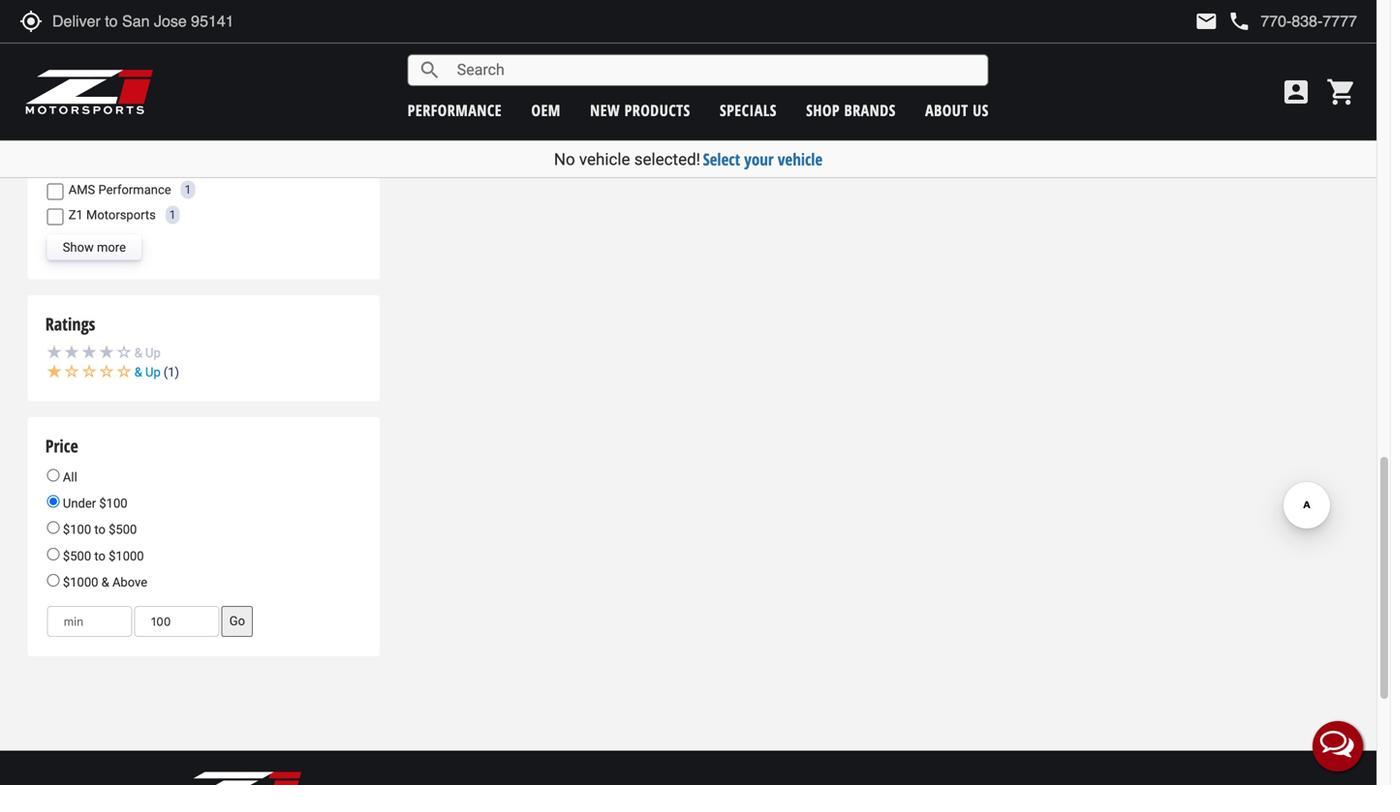 Task type: locate. For each thing, give the bounding box(es) containing it.
Search search field
[[442, 55, 988, 85]]

& up 1
[[134, 365, 175, 380]]

1 vertical spatial up
[[145, 365, 161, 380]]

& down the & up
[[134, 365, 142, 380]]

1
[[185, 183, 191, 197], [169, 208, 176, 222], [168, 365, 175, 380]]

None checkbox
[[47, 108, 64, 125], [47, 184, 64, 200], [47, 108, 64, 125], [47, 184, 64, 200]]

mail
[[1195, 10, 1218, 33]]

$100 up $100 to $500
[[99, 497, 127, 511]]

mail phone
[[1195, 10, 1251, 33]]

$500 up the $500 to $1000
[[109, 523, 137, 537]]

4 right infiniti
[[117, 108, 123, 121]]

1 for performance
[[185, 183, 191, 197]]

up
[[145, 346, 161, 360], [145, 365, 161, 380]]

about us
[[925, 100, 989, 121]]

shopping_cart link
[[1321, 77, 1357, 108]]

specials
[[720, 100, 777, 121]]

$100
[[99, 497, 127, 511], [63, 523, 91, 537]]

& for & up 1
[[134, 365, 142, 380]]

4 & up element
[[47, 343, 360, 363]]

up down the & up
[[145, 365, 161, 380]]

None checkbox
[[47, 58, 64, 74], [47, 83, 64, 99], [47, 133, 64, 150], [47, 209, 64, 225], [47, 58, 64, 74], [47, 83, 64, 99], [47, 133, 64, 150], [47, 209, 64, 225]]

$1000 up the above
[[109, 549, 144, 564]]

ams performance
[[69, 182, 171, 197]]

2 up from the top
[[145, 365, 161, 380]]

0 horizontal spatial $500
[[63, 549, 91, 564]]

1 vertical spatial $500
[[63, 549, 91, 564]]

1 down performance
[[169, 208, 176, 222]]

up up & up 1
[[145, 346, 161, 360]]

vehicle right your
[[778, 148, 823, 171]]

1 down 4 & up element
[[168, 365, 175, 380]]

vehicle
[[778, 148, 823, 171], [579, 150, 630, 169]]

about us link
[[925, 100, 989, 121]]

1 vertical spatial 4
[[117, 108, 123, 121]]

1 vertical spatial to
[[94, 549, 105, 564]]

z1 motorsports logo image
[[24, 68, 154, 116]]

1 vertical spatial &
[[134, 365, 142, 380]]

show more
[[63, 240, 126, 255]]

phone link
[[1228, 10, 1357, 33]]

min number field
[[47, 606, 132, 637]]

to down $100 to $500
[[94, 549, 105, 564]]

us
[[973, 100, 989, 121]]

1 vertical spatial $1000
[[63, 575, 98, 590]]

1 vertical spatial 1
[[169, 208, 176, 222]]

1 up from the top
[[145, 346, 161, 360]]

1 right performance
[[185, 183, 191, 197]]

$100 down under at the left
[[63, 523, 91, 537]]

0 vertical spatial 1
[[185, 183, 191, 197]]

1 horizontal spatial $500
[[109, 523, 137, 537]]

0 vertical spatial &
[[134, 346, 142, 360]]

None radio
[[47, 469, 60, 482], [47, 496, 60, 508], [47, 574, 60, 587], [47, 469, 60, 482], [47, 496, 60, 508], [47, 574, 60, 587]]

1 horizontal spatial $100
[[99, 497, 127, 511]]

0 horizontal spatial $100
[[63, 523, 91, 537]]

2 to from the top
[[94, 549, 105, 564]]

shopping_cart
[[1326, 77, 1357, 108]]

0 horizontal spatial $1000
[[63, 575, 98, 590]]

$1000 down the $500 to $1000
[[63, 575, 98, 590]]

seibon
[[69, 56, 107, 71]]

& inside 4 & up element
[[134, 346, 142, 360]]

0 vertical spatial up
[[145, 346, 161, 360]]

shop brands
[[806, 100, 896, 121]]

select
[[703, 148, 740, 171]]

to up the $500 to $1000
[[94, 523, 105, 537]]

0 vertical spatial 4
[[122, 82, 128, 96]]

1 vertical spatial $100
[[63, 523, 91, 537]]

more
[[97, 240, 126, 255]]

& left the above
[[101, 575, 109, 590]]

4
[[122, 82, 128, 96], [117, 108, 123, 121], [116, 133, 123, 146]]

performance
[[408, 100, 502, 121]]

shop
[[806, 100, 840, 121]]

account_box
[[1281, 77, 1312, 108]]

0 horizontal spatial vehicle
[[579, 150, 630, 169]]

4 right stillen
[[116, 133, 123, 146]]

& up & up 1
[[134, 346, 142, 360]]

about
[[925, 100, 969, 121]]

4 for greddy
[[122, 82, 128, 96]]

brand
[[45, 23, 86, 46]]

$1000
[[109, 549, 144, 564], [63, 575, 98, 590]]

1 horizontal spatial $1000
[[109, 549, 144, 564]]

0 vertical spatial $100
[[99, 497, 127, 511]]

$500 down $100 to $500
[[63, 549, 91, 564]]

4 down 6 at the left top of page
[[122, 82, 128, 96]]

vehicle right 'no'
[[579, 150, 630, 169]]

mail link
[[1195, 10, 1218, 33]]

to
[[94, 523, 105, 537], [94, 549, 105, 564]]

products
[[625, 100, 690, 121]]

0 vertical spatial $1000
[[109, 549, 144, 564]]

4 for stillen
[[116, 133, 123, 146]]

1 to from the top
[[94, 523, 105, 537]]

None radio
[[47, 522, 60, 535], [47, 548, 60, 561], [47, 522, 60, 535], [47, 548, 60, 561]]

&
[[134, 346, 142, 360], [134, 365, 142, 380], [101, 575, 109, 590]]

2 vertical spatial 4
[[116, 133, 123, 146]]

$500
[[109, 523, 137, 537], [63, 549, 91, 564]]

new products
[[590, 100, 690, 121]]

selected!
[[634, 150, 701, 169]]

0 vertical spatial to
[[94, 523, 105, 537]]



Task type: vqa. For each thing, say whether or not it's contained in the screenshot.
-
no



Task type: describe. For each thing, give the bounding box(es) containing it.
performance link
[[408, 100, 502, 121]]

0 vertical spatial $500
[[109, 523, 137, 537]]

vehicle inside no vehicle selected! select your vehicle
[[579, 150, 630, 169]]

stillen
[[69, 132, 103, 147]]

z1
[[69, 208, 83, 222]]

to for $100
[[94, 523, 105, 537]]

new products link
[[590, 100, 690, 121]]

phone
[[1228, 10, 1251, 33]]

ams
[[69, 182, 95, 197]]

oem
[[531, 100, 561, 121]]

under  $100
[[60, 497, 127, 511]]

up for & up
[[145, 346, 161, 360]]

$500 to $1000
[[60, 549, 144, 564]]

shop brands link
[[806, 100, 896, 121]]

select your vehicle link
[[703, 148, 823, 171]]

1 horizontal spatial vehicle
[[778, 148, 823, 171]]

& for & up
[[134, 346, 142, 360]]

search
[[418, 59, 442, 82]]

go button
[[222, 606, 253, 637]]

go
[[229, 614, 245, 629]]

1 for motorsports
[[169, 208, 176, 222]]

up for & up 1
[[145, 365, 161, 380]]

greddy
[[69, 82, 108, 96]]

2 vertical spatial 1
[[168, 365, 175, 380]]

6
[[120, 57, 127, 71]]

performance
[[98, 182, 171, 197]]

z1 company logo image
[[182, 770, 303, 786]]

no
[[554, 150, 575, 169]]

show more button
[[47, 235, 141, 260]]

motorsports
[[86, 208, 156, 222]]

$100 to $500
[[60, 523, 137, 537]]

z1 motorsports
[[69, 208, 156, 222]]

infiniti
[[69, 107, 103, 121]]

all
[[60, 470, 77, 485]]

max number field
[[134, 606, 220, 637]]

& up
[[134, 346, 161, 360]]

new
[[590, 100, 620, 121]]

to for $500
[[94, 549, 105, 564]]

no vehicle selected! select your vehicle
[[554, 148, 823, 171]]

4 for infiniti
[[117, 108, 123, 121]]

above
[[112, 575, 147, 590]]

specials link
[[720, 100, 777, 121]]

price
[[45, 434, 78, 458]]

my_location
[[19, 10, 43, 33]]

oem link
[[531, 100, 561, 121]]

under
[[63, 497, 96, 511]]

account_box link
[[1276, 77, 1317, 108]]

2 vertical spatial &
[[101, 575, 109, 590]]

show
[[63, 240, 94, 255]]

ratings
[[45, 312, 95, 336]]

your
[[744, 148, 774, 171]]

brands
[[844, 100, 896, 121]]

$1000 & above
[[60, 575, 147, 590]]



